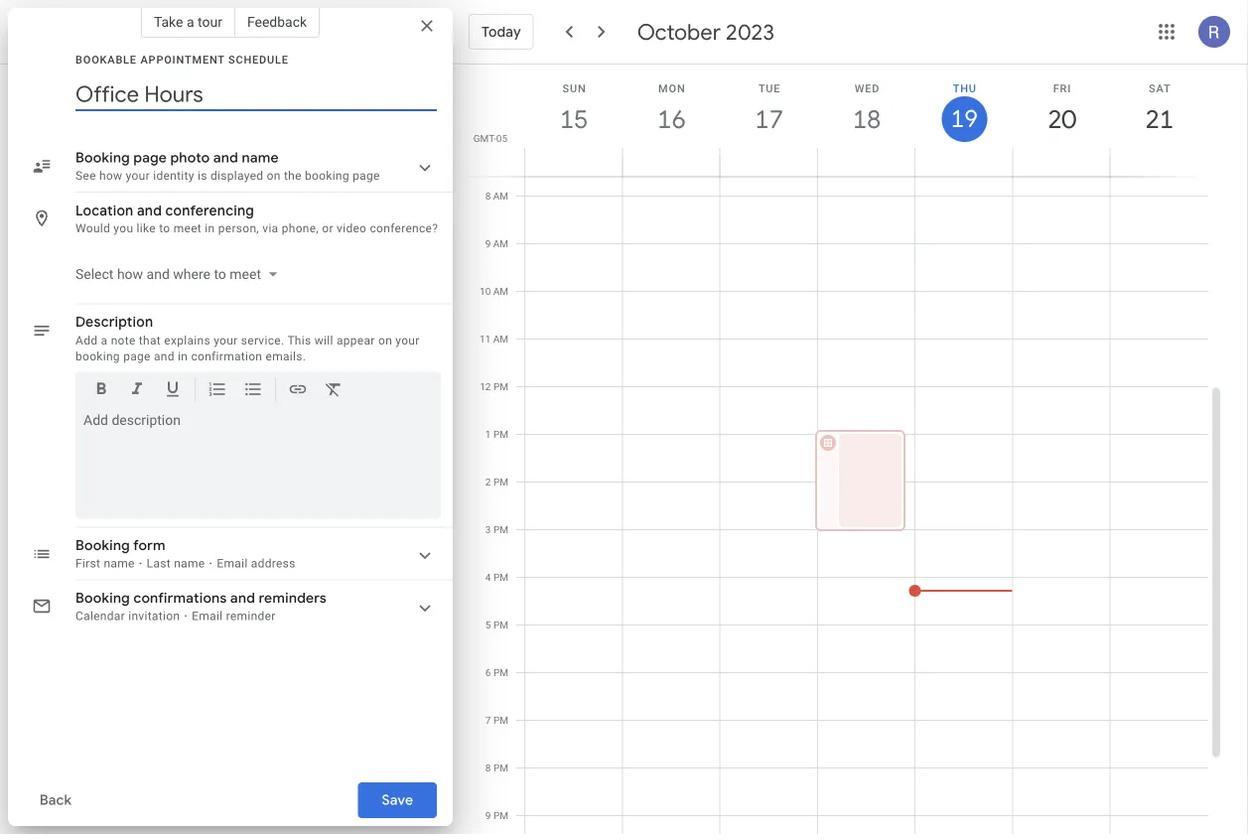 Task type: locate. For each thing, give the bounding box(es) containing it.
how inside booking page photo and name see how your identity is displayed on the booking page
[[99, 169, 123, 183]]

person,
[[218, 222, 259, 235]]

and inside select how and where to meet dropdown button
[[147, 266, 170, 282]]

like
[[137, 222, 156, 235]]

2 horizontal spatial your
[[396, 333, 420, 347]]

0 horizontal spatial on
[[267, 169, 281, 183]]

0 horizontal spatial meet
[[174, 222, 202, 235]]

0 vertical spatial in
[[205, 222, 215, 235]]

1 vertical spatial booking
[[76, 537, 130, 555]]

gmt-
[[474, 132, 497, 144]]

grid
[[461, 65, 1225, 835]]

15 column header
[[525, 65, 623, 176]]

0 vertical spatial 8
[[486, 190, 491, 202]]

3 am from the top
[[494, 286, 509, 298]]

pm right the 2 at the left of page
[[494, 476, 509, 488]]

0 horizontal spatial in
[[178, 349, 188, 363]]

pm right 4
[[494, 572, 509, 584]]

email left the address
[[217, 557, 248, 571]]

back
[[40, 792, 72, 810]]

21 column header
[[1111, 65, 1209, 176]]

0 horizontal spatial name
[[104, 557, 135, 571]]

2 am from the top
[[494, 238, 509, 250]]

1
[[486, 429, 491, 441]]

21
[[1145, 103, 1173, 136]]

how right select
[[117, 266, 143, 282]]

mon
[[659, 82, 686, 94]]

0 horizontal spatial booking
[[76, 349, 120, 363]]

0 horizontal spatial to
[[159, 222, 170, 235]]

15
[[559, 103, 587, 136]]

1 am from the top
[[494, 190, 509, 202]]

booking right the
[[305, 169, 350, 183]]

am right 11
[[494, 333, 509, 345]]

a
[[187, 13, 194, 30], [101, 333, 108, 347]]

in down explains
[[178, 349, 188, 363]]

and left where
[[147, 266, 170, 282]]

meet
[[174, 222, 202, 235], [230, 266, 261, 282]]

meet down person,
[[230, 266, 261, 282]]

email reminder
[[192, 610, 276, 623]]

name inside booking page photo and name see how your identity is displayed on the booking page
[[242, 149, 279, 167]]

your left identity
[[126, 169, 150, 183]]

1 horizontal spatial name
[[174, 557, 205, 571]]

october
[[638, 18, 721, 46]]

booking for that
[[76, 349, 120, 363]]

email
[[217, 557, 248, 571], [192, 610, 223, 623]]

on
[[267, 169, 281, 183], [379, 333, 393, 347]]

0 vertical spatial on
[[267, 169, 281, 183]]

page up video
[[353, 169, 380, 183]]

6 pm from the top
[[494, 620, 509, 631]]

booking
[[305, 169, 350, 183], [76, 349, 120, 363]]

4 pm
[[486, 572, 509, 584]]

and up like
[[137, 202, 162, 220]]

2 vertical spatial booking
[[76, 590, 130, 608]]

thu 19
[[950, 82, 977, 135]]

pm for 4 pm
[[494, 572, 509, 584]]

bookable
[[76, 53, 137, 66]]

5 pm from the top
[[494, 572, 509, 584]]

your up confirmation
[[214, 333, 238, 347]]

0 vertical spatial meet
[[174, 222, 202, 235]]

underline image
[[163, 379, 183, 402]]

am
[[494, 190, 509, 202], [494, 238, 509, 250], [494, 286, 509, 298], [494, 333, 509, 345]]

booking inside the "description add a note that explains your service. this will appear on your booking page and in confirmation emails."
[[76, 349, 120, 363]]

tour
[[198, 13, 222, 30]]

1 9 from the top
[[486, 238, 491, 250]]

1 horizontal spatial a
[[187, 13, 194, 30]]

description
[[76, 313, 153, 331]]

1 vertical spatial 9
[[486, 810, 491, 822]]

on left the
[[267, 169, 281, 183]]

10
[[480, 286, 491, 298]]

pm for 12 pm
[[494, 381, 509, 393]]

9 for 9 am
[[486, 238, 491, 250]]

am right the 10
[[494, 286, 509, 298]]

1 horizontal spatial meet
[[230, 266, 261, 282]]

page up identity
[[134, 149, 167, 167]]

booking inside booking page photo and name see how your identity is displayed on the booking page
[[305, 169, 350, 183]]

page inside the "description add a note that explains your service. this will appear on your booking page and in confirmation emails."
[[123, 349, 151, 363]]

1 vertical spatial how
[[117, 266, 143, 282]]

identity
[[153, 169, 194, 183]]

a right add
[[101, 333, 108, 347]]

on for that
[[379, 333, 393, 347]]

0 vertical spatial booking
[[305, 169, 350, 183]]

8 for 8 am
[[486, 190, 491, 202]]

page down "that"
[[123, 349, 151, 363]]

11 am
[[480, 333, 509, 345]]

1 vertical spatial email
[[192, 610, 223, 623]]

booking up calendar
[[76, 590, 130, 608]]

17
[[754, 103, 783, 136]]

booking inside booking page photo and name see how your identity is displayed on the booking page
[[76, 149, 130, 167]]

pm for 2 pm
[[494, 476, 509, 488]]

1 booking from the top
[[76, 149, 130, 167]]

8 up 9 am
[[486, 190, 491, 202]]

0 vertical spatial how
[[99, 169, 123, 183]]

on inside the "description add a note that explains your service. this will appear on your booking page and in confirmation emails."
[[379, 333, 393, 347]]

name right last
[[174, 557, 205, 571]]

booking confirmations and reminders
[[76, 590, 327, 608]]

email address
[[217, 557, 296, 571]]

to right where
[[214, 266, 226, 282]]

video
[[337, 222, 367, 235]]

name
[[242, 149, 279, 167], [104, 557, 135, 571], [174, 557, 205, 571]]

1 pm from the top
[[494, 381, 509, 393]]

booking down add
[[76, 349, 120, 363]]

pm right 6 at the left bottom of page
[[494, 667, 509, 679]]

1 vertical spatial on
[[379, 333, 393, 347]]

1 vertical spatial in
[[178, 349, 188, 363]]

meet inside location and conferencing would you like to meet in person, via phone, or video conference?
[[174, 222, 202, 235]]

5
[[486, 620, 491, 631]]

reminder
[[226, 610, 276, 623]]

on inside booking page photo and name see how your identity is displayed on the booking page
[[267, 169, 281, 183]]

and down "that"
[[154, 349, 175, 363]]

your right appear
[[396, 333, 420, 347]]

booking up the first name
[[76, 537, 130, 555]]

pm right 3 on the bottom of the page
[[494, 524, 509, 536]]

4 am from the top
[[494, 333, 509, 345]]

1 horizontal spatial booking
[[305, 169, 350, 183]]

october 2023
[[638, 18, 775, 46]]

8
[[486, 190, 491, 202], [486, 763, 491, 775]]

first name
[[76, 557, 135, 571]]

1 vertical spatial page
[[353, 169, 380, 183]]

how inside dropdown button
[[117, 266, 143, 282]]

9 up the 10
[[486, 238, 491, 250]]

email down booking confirmations and reminders on the bottom
[[192, 610, 223, 623]]

8 pm from the top
[[494, 715, 509, 727]]

phone,
[[282, 222, 319, 235]]

pm for 6 pm
[[494, 667, 509, 679]]

pm right 1 in the bottom left of the page
[[494, 429, 509, 441]]

last
[[147, 557, 171, 571]]

1 vertical spatial 8
[[486, 763, 491, 775]]

3 booking from the top
[[76, 590, 130, 608]]

meet down conferencing
[[174, 222, 202, 235]]

2 vertical spatial page
[[123, 349, 151, 363]]

select how and where to meet
[[76, 266, 261, 282]]

pm for 7 pm
[[494, 715, 509, 727]]

2 pm
[[486, 476, 509, 488]]

booking for name
[[305, 169, 350, 183]]

1 horizontal spatial to
[[214, 266, 226, 282]]

9 down 8 pm
[[486, 810, 491, 822]]

appear
[[337, 333, 375, 347]]

to
[[159, 222, 170, 235], [214, 266, 226, 282]]

pm down 7 pm
[[494, 763, 509, 775]]

0 horizontal spatial your
[[126, 169, 150, 183]]

1 vertical spatial a
[[101, 333, 108, 347]]

am for 8 am
[[494, 190, 509, 202]]

9 pm from the top
[[494, 763, 509, 775]]

saturday, october 21 element
[[1138, 96, 1183, 142]]

8 for 8 pm
[[486, 763, 491, 775]]

bold image
[[91, 379, 111, 402]]

sun
[[563, 82, 587, 94]]

description add a note that explains your service. this will appear on your booking page and in confirmation emails.
[[76, 313, 420, 363]]

take a tour button
[[141, 6, 235, 38]]

take
[[154, 13, 183, 30]]

2 8 from the top
[[486, 763, 491, 775]]

numbered list image
[[208, 379, 228, 402]]

name down booking form
[[104, 557, 135, 571]]

pm right the 5
[[494, 620, 509, 631]]

am down 8 am
[[494, 238, 509, 250]]

0 vertical spatial booking
[[76, 149, 130, 167]]

formatting options toolbar
[[76, 372, 441, 414]]

and inside location and conferencing would you like to meet in person, via phone, or video conference?
[[137, 202, 162, 220]]

remove formatting image
[[324, 379, 344, 402]]

3 pm from the top
[[494, 476, 509, 488]]

1 vertical spatial to
[[214, 266, 226, 282]]

1 8 from the top
[[486, 190, 491, 202]]

tue 17
[[754, 82, 783, 136]]

booking
[[76, 149, 130, 167], [76, 537, 130, 555], [76, 590, 130, 608]]

20 column header
[[1013, 65, 1112, 176]]

feedback button
[[235, 6, 320, 38]]

1 horizontal spatial on
[[379, 333, 393, 347]]

to right like
[[159, 222, 170, 235]]

2 pm from the top
[[494, 429, 509, 441]]

7 pm from the top
[[494, 667, 509, 679]]

and up the displayed
[[214, 149, 238, 167]]

sat
[[1150, 82, 1172, 94]]

name up the displayed
[[242, 149, 279, 167]]

a left tour
[[187, 13, 194, 30]]

10 pm from the top
[[494, 810, 509, 822]]

on right appear
[[379, 333, 393, 347]]

explains
[[164, 333, 211, 347]]

pm right "7"
[[494, 715, 509, 727]]

1 horizontal spatial in
[[205, 222, 215, 235]]

and
[[214, 149, 238, 167], [137, 202, 162, 220], [147, 266, 170, 282], [154, 349, 175, 363], [230, 590, 255, 608]]

1 pm
[[486, 429, 509, 441]]

2 horizontal spatial name
[[242, 149, 279, 167]]

0 vertical spatial 9
[[486, 238, 491, 250]]

0 vertical spatial to
[[159, 222, 170, 235]]

1 vertical spatial meet
[[230, 266, 261, 282]]

pm right 12
[[494, 381, 509, 393]]

take a tour
[[154, 13, 222, 30]]

1 vertical spatial booking
[[76, 349, 120, 363]]

in
[[205, 222, 215, 235], [178, 349, 188, 363]]

booking up see
[[76, 149, 130, 167]]

2 9 from the top
[[486, 810, 491, 822]]

in down conferencing
[[205, 222, 215, 235]]

bulleted list image
[[243, 379, 263, 402]]

thursday, october 19, today element
[[942, 96, 988, 142]]

2 booking from the top
[[76, 537, 130, 555]]

gmt-05
[[474, 132, 508, 144]]

sun 15
[[559, 82, 587, 136]]

or
[[322, 222, 334, 235]]

and inside booking page photo and name see how your identity is displayed on the booking page
[[214, 149, 238, 167]]

pm
[[494, 381, 509, 393], [494, 429, 509, 441], [494, 476, 509, 488], [494, 524, 509, 536], [494, 572, 509, 584], [494, 620, 509, 631], [494, 667, 509, 679], [494, 715, 509, 727], [494, 763, 509, 775], [494, 810, 509, 822]]

how right see
[[99, 169, 123, 183]]

0 horizontal spatial a
[[101, 333, 108, 347]]

to inside location and conferencing would you like to meet in person, via phone, or video conference?
[[159, 222, 170, 235]]

pm for 9 pm
[[494, 810, 509, 822]]

8 down "7"
[[486, 763, 491, 775]]

page
[[134, 149, 167, 167], [353, 169, 380, 183], [123, 349, 151, 363]]

0 vertical spatial a
[[187, 13, 194, 30]]

am up 9 am
[[494, 190, 509, 202]]

pm down 8 pm
[[494, 810, 509, 822]]

will
[[315, 333, 334, 347]]

0 vertical spatial email
[[217, 557, 248, 571]]

a inside button
[[187, 13, 194, 30]]

4 pm from the top
[[494, 524, 509, 536]]

select
[[76, 266, 114, 282]]



Task type: describe. For each thing, give the bounding box(es) containing it.
tuesday, october 17 element
[[747, 96, 793, 142]]

on for name
[[267, 169, 281, 183]]

confirmations
[[134, 590, 227, 608]]

wed 18
[[852, 82, 880, 136]]

9 am
[[486, 238, 509, 250]]

invitation
[[128, 610, 180, 623]]

12
[[480, 381, 491, 393]]

conference?
[[370, 222, 438, 235]]

calendar
[[76, 610, 125, 623]]

18 column header
[[818, 65, 916, 176]]

sunday, october 15 element
[[552, 96, 597, 142]]

Add title text field
[[76, 79, 437, 109]]

20
[[1047, 103, 1076, 136]]

would
[[76, 222, 110, 235]]

2023
[[726, 18, 775, 46]]

insert link image
[[288, 379, 308, 402]]

name for first name
[[104, 557, 135, 571]]

sat 21
[[1145, 82, 1173, 136]]

2
[[486, 476, 491, 488]]

form
[[133, 537, 166, 555]]

today button
[[469, 8, 534, 56]]

booking for booking page photo and name see how your identity is displayed on the booking page
[[76, 149, 130, 167]]

19
[[950, 103, 977, 135]]

4
[[486, 572, 491, 584]]

add
[[76, 333, 98, 347]]

email for email address
[[217, 557, 248, 571]]

appointment
[[141, 53, 225, 66]]

1 horizontal spatial your
[[214, 333, 238, 347]]

pm for 5 pm
[[494, 620, 509, 631]]

where
[[173, 266, 211, 282]]

the
[[284, 169, 302, 183]]

5 pm
[[486, 620, 509, 631]]

name for last name
[[174, 557, 205, 571]]

to inside dropdown button
[[214, 266, 226, 282]]

booking for booking form
[[76, 537, 130, 555]]

pm for 8 pm
[[494, 763, 509, 775]]

am for 9 am
[[494, 238, 509, 250]]

10 am
[[480, 286, 509, 298]]

11
[[480, 333, 491, 345]]

pm for 1 pm
[[494, 429, 509, 441]]

19 column header
[[915, 65, 1014, 176]]

booking for booking confirmations and reminders
[[76, 590, 130, 608]]

thu
[[954, 82, 977, 94]]

monday, october 16 element
[[649, 96, 695, 142]]

Description text field
[[83, 412, 433, 511]]

16
[[657, 103, 685, 136]]

page for description
[[123, 349, 151, 363]]

location and conferencing would you like to meet in person, via phone, or video conference?
[[76, 202, 438, 235]]

first
[[76, 557, 101, 571]]

back button
[[24, 777, 87, 825]]

today
[[482, 23, 521, 41]]

booking form
[[76, 537, 166, 555]]

and up reminder
[[230, 590, 255, 608]]

6
[[486, 667, 491, 679]]

your inside booking page photo and name see how your identity is displayed on the booking page
[[126, 169, 150, 183]]

note
[[111, 333, 136, 347]]

address
[[251, 557, 296, 571]]

displayed
[[211, 169, 264, 183]]

schedule
[[229, 53, 289, 66]]

0 vertical spatial page
[[134, 149, 167, 167]]

is
[[198, 169, 207, 183]]

photo
[[171, 149, 210, 167]]

booking page photo and name see how your identity is displayed on the booking page
[[76, 149, 380, 183]]

conferencing
[[166, 202, 254, 220]]

and inside the "description add a note that explains your service. this will appear on your booking page and in confirmation emails."
[[154, 349, 175, 363]]

8 pm
[[486, 763, 509, 775]]

select how and where to meet button
[[68, 256, 285, 292]]

mon 16
[[657, 82, 686, 136]]

bookable appointment schedule
[[76, 53, 289, 66]]

grid containing 15
[[461, 65, 1225, 835]]

05
[[497, 132, 508, 144]]

via
[[263, 222, 279, 235]]

friday, october 20 element
[[1040, 96, 1086, 142]]

8 am
[[486, 190, 509, 202]]

am for 10 am
[[494, 286, 509, 298]]

meet inside dropdown button
[[230, 266, 261, 282]]

you
[[114, 222, 133, 235]]

italic image
[[127, 379, 147, 402]]

17 column header
[[720, 65, 819, 176]]

3 pm
[[486, 524, 509, 536]]

feedback
[[247, 13, 307, 30]]

confirmation
[[191, 349, 263, 363]]

in inside location and conferencing would you like to meet in person, via phone, or video conference?
[[205, 222, 215, 235]]

email for email reminder
[[192, 610, 223, 623]]

page for booking
[[353, 169, 380, 183]]

calendar invitation
[[76, 610, 180, 623]]

9 for 9 pm
[[486, 810, 491, 822]]

reminders
[[259, 590, 327, 608]]

in inside the "description add a note that explains your service. this will appear on your booking page and in confirmation emails."
[[178, 349, 188, 363]]

6 pm
[[486, 667, 509, 679]]

location
[[76, 202, 134, 220]]

tue
[[759, 82, 781, 94]]

see
[[76, 169, 96, 183]]

3
[[486, 524, 491, 536]]

7 pm
[[486, 715, 509, 727]]

12 pm
[[480, 381, 509, 393]]

a inside the "description add a note that explains your service. this will appear on your booking page and in confirmation emails."
[[101, 333, 108, 347]]

16 column header
[[622, 65, 721, 176]]

this
[[288, 333, 311, 347]]

18
[[852, 103, 880, 136]]

am for 11 am
[[494, 333, 509, 345]]

9 pm
[[486, 810, 509, 822]]

fri 20
[[1047, 82, 1076, 136]]

wednesday, october 18 element
[[845, 96, 890, 142]]

7
[[486, 715, 491, 727]]

pm for 3 pm
[[494, 524, 509, 536]]



Task type: vqa. For each thing, say whether or not it's contained in the screenshot.
Booking associated with Booking confirmations and reminders
yes



